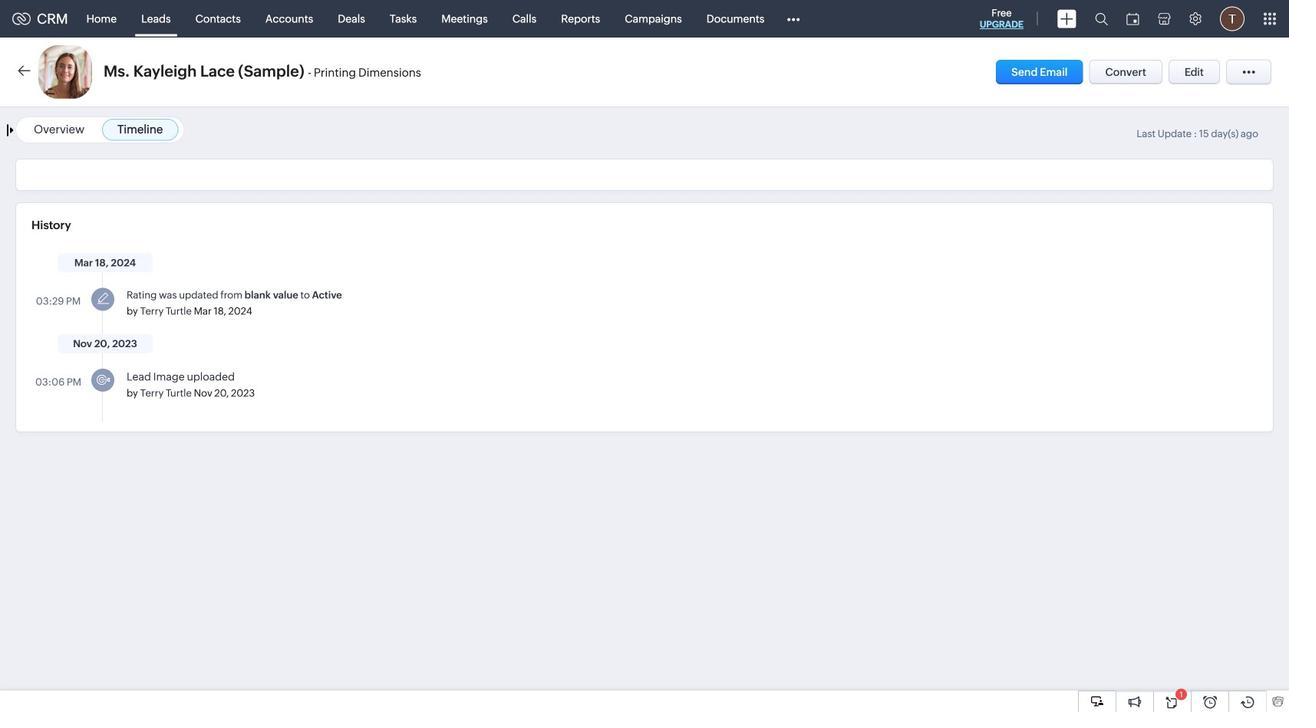 Task type: vqa. For each thing, say whether or not it's contained in the screenshot.
create menu element
yes



Task type: locate. For each thing, give the bounding box(es) containing it.
calendar image
[[1127, 13, 1140, 25]]

profile image
[[1220, 7, 1245, 31]]

create menu image
[[1058, 10, 1077, 28]]



Task type: describe. For each thing, give the bounding box(es) containing it.
Other Modules field
[[777, 7, 810, 31]]

create menu element
[[1048, 0, 1086, 37]]

search image
[[1095, 12, 1108, 25]]

search element
[[1086, 0, 1117, 38]]

logo image
[[12, 13, 31, 25]]

profile element
[[1211, 0, 1254, 37]]



